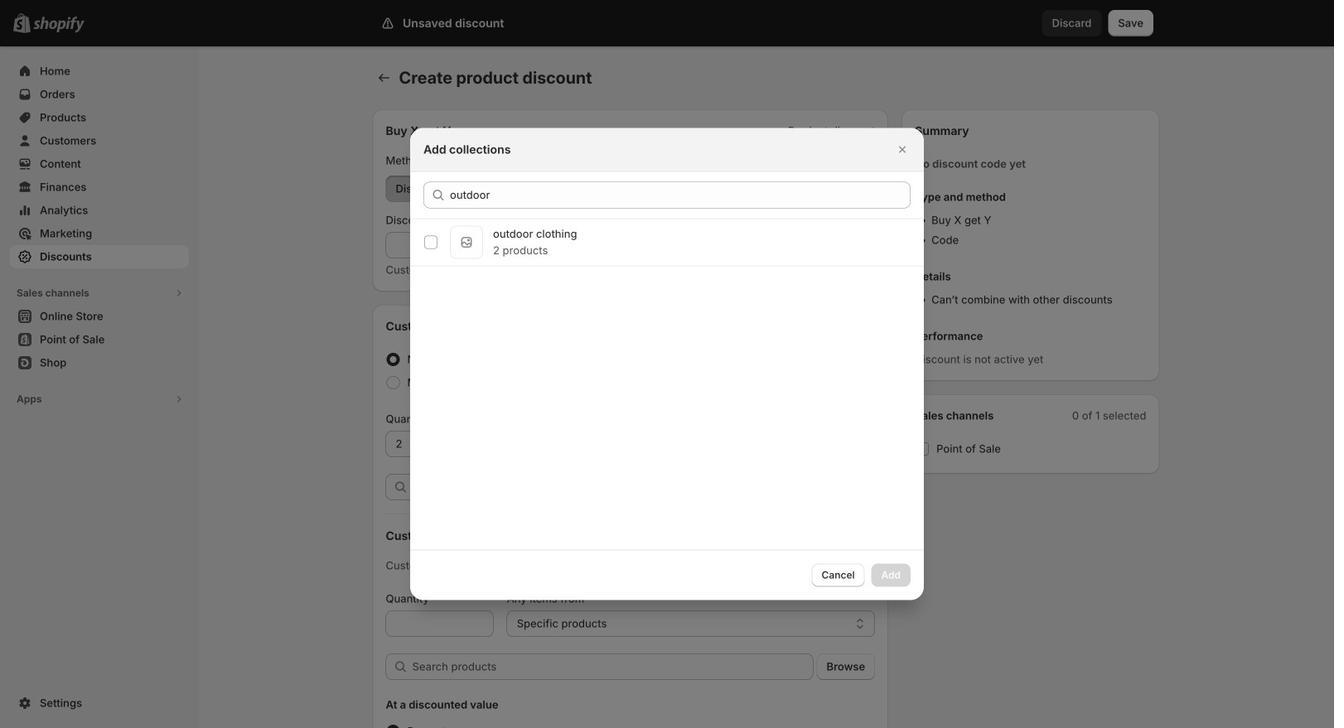 Task type: locate. For each thing, give the bounding box(es) containing it.
dialog
[[0, 128, 1335, 601]]

shopify image
[[33, 16, 85, 33]]



Task type: vqa. For each thing, say whether or not it's contained in the screenshot.
dialog
yes



Task type: describe. For each thing, give the bounding box(es) containing it.
Search collections text field
[[450, 182, 911, 208]]



